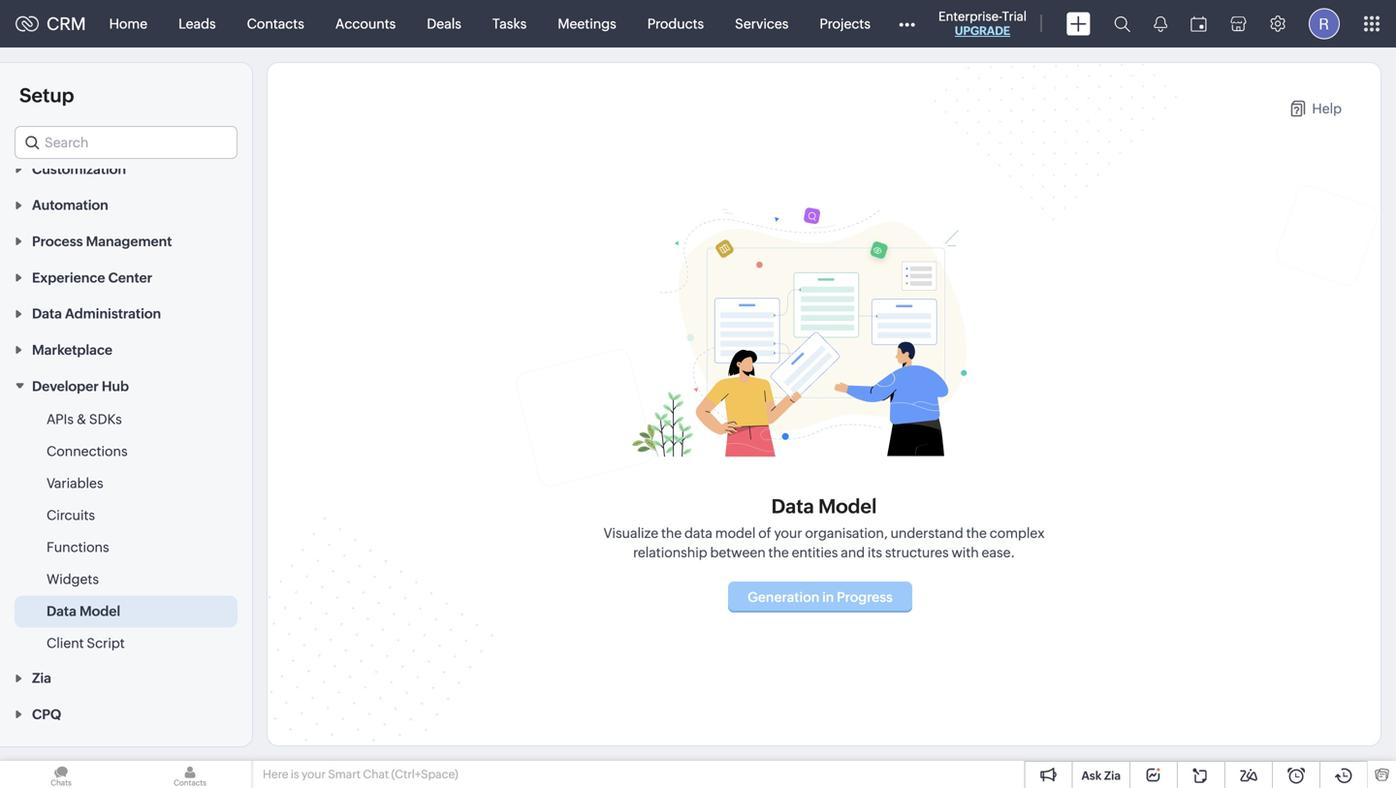 Task type: locate. For each thing, give the bounding box(es) containing it.
chats image
[[0, 761, 122, 788]]

0 horizontal spatial the
[[661, 526, 682, 541]]

create menu image
[[1067, 12, 1091, 35]]

variables
[[47, 475, 103, 491]]

connections link
[[47, 442, 128, 461]]

zia right ask
[[1104, 769, 1121, 782]]

products link
[[632, 0, 720, 47]]

your
[[774, 526, 802, 541], [302, 768, 326, 781]]

is
[[291, 768, 299, 781]]

developer hub button
[[0, 367, 252, 404]]

0 vertical spatial model
[[818, 496, 877, 518]]

model
[[818, 496, 877, 518], [79, 603, 120, 619]]

0 vertical spatial data
[[32, 306, 62, 322]]

tasks link
[[477, 0, 542, 47]]

your right the is
[[302, 768, 326, 781]]

crm
[[47, 14, 86, 34]]

customization button
[[0, 150, 252, 186]]

signals element
[[1142, 0, 1179, 48]]

process management button
[[0, 223, 252, 259]]

0 vertical spatial zia
[[32, 671, 51, 686]]

Other Modules field
[[886, 8, 928, 39]]

data up the entities
[[771, 496, 814, 518]]

model inside developer hub region
[[79, 603, 120, 619]]

data
[[32, 306, 62, 322], [771, 496, 814, 518], [47, 603, 76, 619]]

data inside dropdown button
[[32, 306, 62, 322]]

cpq button
[[0, 696, 252, 732]]

enterprise-trial upgrade
[[939, 9, 1027, 37]]

0 horizontal spatial your
[[302, 768, 326, 781]]

Search text field
[[16, 127, 237, 158]]

1 vertical spatial data
[[771, 496, 814, 518]]

of
[[758, 526, 771, 541]]

deals link
[[411, 0, 477, 47]]

apis
[[47, 411, 74, 427]]

contacts link
[[231, 0, 320, 47]]

leads
[[179, 16, 216, 32]]

automation
[[32, 197, 108, 213]]

search element
[[1102, 0, 1142, 48]]

client
[[47, 635, 84, 651]]

1 vertical spatial model
[[79, 603, 120, 619]]

profile element
[[1297, 0, 1352, 47]]

accounts link
[[320, 0, 411, 47]]

0 vertical spatial your
[[774, 526, 802, 541]]

None field
[[15, 126, 238, 159]]

experience center button
[[0, 259, 252, 295]]

widgets
[[47, 571, 99, 587]]

zia
[[32, 671, 51, 686], [1104, 769, 1121, 782]]

meetings link
[[542, 0, 632, 47]]

data up client
[[47, 603, 76, 619]]

1 horizontal spatial zia
[[1104, 769, 1121, 782]]

data inside developer hub region
[[47, 603, 76, 619]]

the
[[661, 526, 682, 541], [966, 526, 987, 541], [768, 545, 789, 561]]

upgrade
[[955, 24, 1010, 37]]

connections
[[47, 443, 128, 459]]

zia up cpq
[[32, 671, 51, 686]]

data model visualize the data model of your organisation, understand the complex relationship between the entities and its structures with ease.
[[604, 496, 1045, 561]]

developer hub region
[[0, 404, 252, 660]]

tasks
[[492, 16, 527, 32]]

the up with
[[966, 526, 987, 541]]

variables link
[[47, 474, 103, 493]]

your right of
[[774, 526, 802, 541]]

home
[[109, 16, 148, 32]]

data administration button
[[0, 295, 252, 331]]

services link
[[720, 0, 804, 47]]

products
[[647, 16, 704, 32]]

1 horizontal spatial your
[[774, 526, 802, 541]]

data down experience
[[32, 306, 62, 322]]

2 horizontal spatial the
[[966, 526, 987, 541]]

marketplace button
[[0, 331, 252, 367]]

help
[[1312, 101, 1342, 116]]

marketplace
[[32, 342, 113, 358]]

calendar image
[[1191, 16, 1207, 32]]

the up relationship
[[661, 526, 682, 541]]

0 horizontal spatial zia
[[32, 671, 51, 686]]

accounts
[[335, 16, 396, 32]]

projects link
[[804, 0, 886, 47]]

developer
[[32, 378, 99, 394]]

ask zia
[[1082, 769, 1121, 782]]

here is your smart chat (ctrl+space)
[[263, 768, 458, 781]]

signals image
[[1154, 16, 1167, 32]]

experience
[[32, 270, 105, 285]]

client script
[[47, 635, 125, 651]]

model inside data model visualize the data model of your organisation, understand the complex relationship between the entities and its structures with ease.
[[818, 496, 877, 518]]

search image
[[1114, 16, 1131, 32]]

organisation,
[[805, 526, 888, 541]]

and
[[841, 545, 865, 561]]

model up organisation, at the bottom right
[[818, 496, 877, 518]]

model up script
[[79, 603, 120, 619]]

the down of
[[768, 545, 789, 561]]

automation button
[[0, 186, 252, 223]]

2 vertical spatial data
[[47, 603, 76, 619]]

1 horizontal spatial model
[[818, 496, 877, 518]]

0 horizontal spatial model
[[79, 603, 120, 619]]

relationship
[[633, 545, 707, 561]]

1 vertical spatial your
[[302, 768, 326, 781]]

sdks
[[89, 411, 122, 427]]

understand
[[891, 526, 964, 541]]

functions
[[47, 539, 109, 555]]

circuits
[[47, 507, 95, 523]]

leads link
[[163, 0, 231, 47]]

data inside data model visualize the data model of your organisation, understand the complex relationship between the entities and its structures with ease.
[[771, 496, 814, 518]]

setup
[[19, 84, 74, 107]]

with
[[952, 545, 979, 561]]

logo image
[[16, 16, 39, 32]]

&
[[76, 411, 86, 427]]

chat
[[363, 768, 389, 781]]



Task type: vqa. For each thing, say whether or not it's contained in the screenshot.
Tasks "link"
yes



Task type: describe. For each thing, give the bounding box(es) containing it.
visualize
[[604, 526, 658, 541]]

your inside data model visualize the data model of your organisation, understand the complex relationship between the entities and its structures with ease.
[[774, 526, 802, 541]]

crm link
[[16, 14, 86, 34]]

data
[[685, 526, 713, 541]]

structures
[[885, 545, 949, 561]]

hub
[[102, 378, 129, 394]]

services
[[735, 16, 789, 32]]

experience center
[[32, 270, 152, 285]]

apis & sdks
[[47, 411, 122, 427]]

data for data model visualize the data model of your organisation, understand the complex relationship between the entities and its structures with ease.
[[771, 496, 814, 518]]

developer hub
[[32, 378, 129, 394]]

contacts
[[247, 16, 304, 32]]

ask
[[1082, 769, 1102, 782]]

data for data model
[[47, 603, 76, 619]]

complex
[[990, 526, 1045, 541]]

client script link
[[47, 633, 125, 653]]

data administration
[[32, 306, 161, 322]]

model
[[715, 526, 756, 541]]

data for data administration
[[32, 306, 62, 322]]

projects
[[820, 16, 871, 32]]

deals
[[427, 16, 461, 32]]

1 vertical spatial zia
[[1104, 769, 1121, 782]]

(ctrl+space)
[[391, 768, 458, 781]]

smart
[[328, 768, 361, 781]]

administration
[[65, 306, 161, 322]]

ease.
[[982, 545, 1015, 561]]

meetings
[[558, 16, 616, 32]]

model for data model
[[79, 603, 120, 619]]

apis & sdks link
[[47, 410, 122, 429]]

cpq
[[32, 707, 61, 722]]

data model
[[47, 603, 120, 619]]

create menu element
[[1055, 0, 1102, 47]]

script
[[87, 635, 125, 651]]

process management
[[32, 234, 172, 249]]

customization
[[32, 161, 126, 177]]

data model image
[[630, 193, 1018, 464]]

trial
[[1002, 9, 1027, 24]]

1 horizontal spatial the
[[768, 545, 789, 561]]

here
[[263, 768, 288, 781]]

home link
[[94, 0, 163, 47]]

management
[[86, 234, 172, 249]]

data model link
[[47, 601, 120, 621]]

zia button
[[0, 660, 252, 696]]

between
[[710, 545, 766, 561]]

functions link
[[47, 538, 109, 557]]

entities
[[792, 545, 838, 561]]

profile image
[[1309, 8, 1340, 39]]

widgets link
[[47, 569, 99, 589]]

model for data model visualize the data model of your organisation, understand the complex relationship between the entities and its structures with ease.
[[818, 496, 877, 518]]

enterprise-
[[939, 9, 1002, 24]]

zia inside dropdown button
[[32, 671, 51, 686]]

contacts image
[[129, 761, 251, 788]]

its
[[868, 545, 882, 561]]

center
[[108, 270, 152, 285]]

circuits link
[[47, 506, 95, 525]]

process
[[32, 234, 83, 249]]



